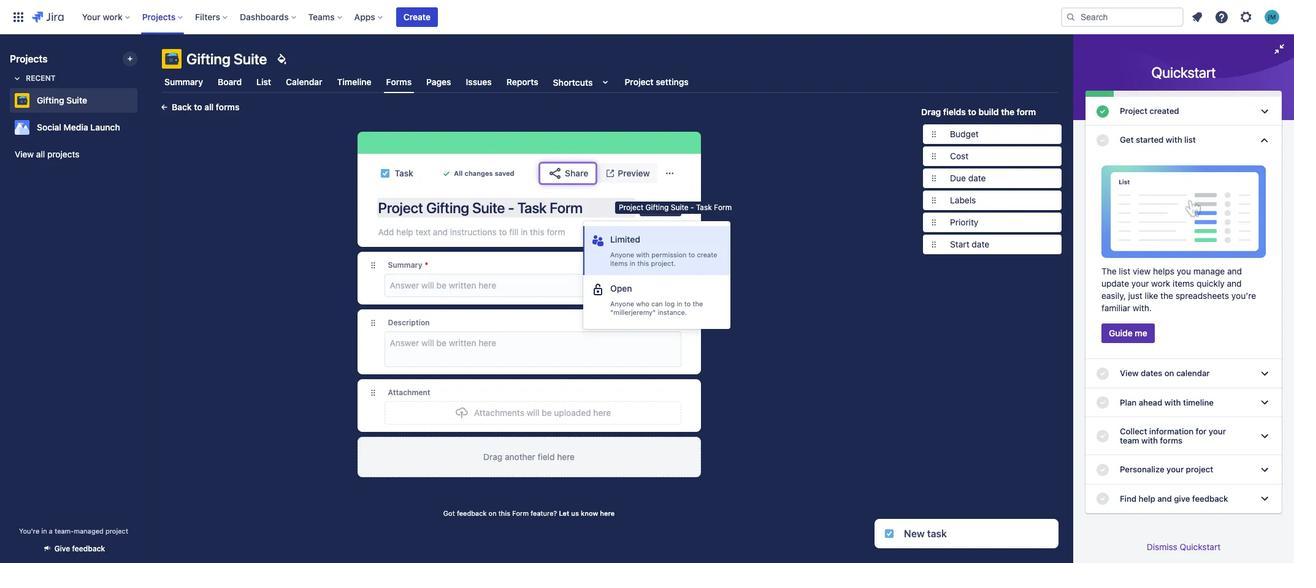 Task type: describe. For each thing, give the bounding box(es) containing it.
Search field
[[1062, 7, 1184, 27]]

with for limited
[[636, 251, 650, 259]]

1 vertical spatial project
[[106, 528, 128, 536]]

answer will be written here for description
[[390, 338, 496, 349]]

update
[[1102, 279, 1130, 289]]

social media launch link
[[10, 115, 133, 140]]

tab list containing forms
[[155, 71, 1066, 93]]

limited for limited
[[653, 205, 678, 213]]

familiar
[[1102, 303, 1131, 314]]

the inside the list view helps you manage and update your work items quickly and easily, just like the spreadsheets you're familiar with.
[[1161, 291, 1174, 302]]

add to starred image for gifting suite
[[134, 93, 148, 108]]

checked image for get
[[1096, 133, 1111, 148]]

reports link
[[504, 71, 541, 93]]

share image
[[548, 166, 563, 181]]

due date
[[951, 173, 986, 183]]

for
[[1196, 427, 1207, 437]]

back to all forms
[[172, 102, 240, 112]]

calendar link
[[284, 71, 325, 93]]

know
[[581, 510, 598, 518]]

changes
[[465, 169, 493, 177]]

field
[[538, 452, 555, 463]]

your work
[[82, 11, 123, 22]]

team
[[1120, 436, 1140, 446]]

chevron image for get started with list
[[1258, 133, 1273, 148]]

like
[[1145, 291, 1159, 302]]

priority
[[951, 217, 979, 228]]

collect information for your team with forms button
[[1086, 418, 1282, 456]]

to left fill on the top of the page
[[499, 227, 507, 237]]

- inside tooltip
[[691, 203, 694, 212]]

with.
[[1133, 303, 1152, 314]]

will for description
[[422, 338, 434, 349]]

and right manage
[[1228, 267, 1243, 277]]

0 horizontal spatial all
[[36, 149, 45, 160]]

manage
[[1194, 267, 1226, 277]]

saved
[[495, 169, 515, 177]]

you're
[[19, 528, 39, 536]]

add to starred image for social media launch
[[134, 120, 148, 135]]

your profile and settings image
[[1265, 10, 1280, 24]]

find
[[1120, 494, 1137, 504]]

dismiss
[[1147, 542, 1178, 553]]

add help text and instructions to fill in this form
[[378, 227, 565, 237]]

suite up list
[[234, 50, 267, 67]]

with for get
[[1166, 135, 1183, 145]]

gifting suite link
[[10, 88, 133, 113]]

form actions image
[[665, 169, 675, 179]]

to inside open anyone who can log in to the "millerjeremy" instance.
[[685, 300, 691, 308]]

plan ahead with timeline button
[[1086, 389, 1282, 418]]

plan
[[1120, 398, 1137, 408]]

cost
[[951, 151, 969, 161]]

feature?
[[531, 510, 557, 518]]

information
[[1150, 427, 1194, 437]]

and inside dropdown button
[[1158, 494, 1172, 504]]

back
[[172, 102, 192, 112]]

instance.
[[658, 309, 687, 317]]

the
[[1102, 267, 1117, 277]]

view all projects
[[15, 149, 79, 160]]

text
[[416, 227, 431, 237]]

project settings link
[[623, 71, 691, 93]]

timeline link
[[335, 71, 374, 93]]

guide me
[[1109, 329, 1148, 339]]

board link
[[215, 71, 244, 93]]

due
[[951, 173, 966, 183]]

view for view all projects
[[15, 149, 34, 160]]

0 vertical spatial all
[[205, 102, 214, 112]]

0 horizontal spatial -
[[508, 199, 515, 217]]

view dates on calendar
[[1120, 369, 1210, 379]]

add
[[378, 227, 394, 237]]

0 vertical spatial form
[[1017, 107, 1037, 117]]

issues
[[466, 77, 492, 87]]

0 vertical spatial quickstart
[[1152, 64, 1217, 81]]

summary for summary
[[164, 77, 203, 87]]

minimize image
[[1273, 42, 1287, 56]]

drag for drag fields to build the form
[[922, 107, 942, 117]]

chevron image for view dates on calendar
[[1258, 367, 1273, 382]]

will for summary
[[422, 280, 434, 291]]

help for add
[[396, 227, 413, 237]]

got feedback on this form feature? let us know here
[[444, 510, 615, 518]]

spreadsheets
[[1176, 291, 1230, 302]]

projects button
[[139, 7, 188, 27]]

share
[[565, 168, 589, 179]]

project gifting suite - task form inside tooltip
[[619, 203, 732, 212]]

create
[[404, 11, 431, 22]]

let us know here button
[[559, 509, 615, 519]]

to inside limited anyone with permission to create items in this project.
[[689, 251, 695, 259]]

items inside limited anyone with permission to create items in this project.
[[611, 260, 628, 268]]

create
[[697, 251, 718, 259]]

project inside dropdown button
[[1120, 106, 1148, 116]]

dismiss quickstart
[[1147, 542, 1221, 553]]

fill
[[509, 227, 519, 237]]

1 horizontal spatial form
[[550, 199, 583, 217]]

give
[[1175, 494, 1191, 504]]

timeline
[[337, 77, 372, 87]]

chevron image for personalize your project
[[1258, 463, 1273, 478]]

find help and give feedback button
[[1086, 485, 1282, 514]]

upload image
[[455, 406, 469, 421]]

date for start date
[[972, 239, 990, 250]]

1 vertical spatial quickstart
[[1180, 542, 1221, 553]]

shortcuts
[[553, 77, 593, 87]]

checked image for project
[[1096, 104, 1111, 119]]

instructions
[[450, 227, 497, 237]]

summary link
[[162, 71, 206, 93]]

chevron image for find help and give feedback
[[1258, 492, 1273, 507]]

personalize your project button
[[1086, 456, 1282, 485]]

summary for summary *
[[388, 261, 423, 270]]

view dates on calendar button
[[1086, 360, 1282, 389]]

task inside tooltip
[[696, 203, 712, 212]]

description
[[388, 318, 430, 328]]

who
[[636, 300, 650, 308]]

suite inside tooltip
[[671, 203, 689, 212]]

0 horizontal spatial gifting suite
[[37, 95, 87, 106]]

view all projects link
[[10, 144, 137, 166]]

to left build
[[969, 107, 977, 117]]

get started with list button
[[1086, 126, 1282, 155]]

limited for limited anyone with permission to create items in this project.
[[611, 234, 641, 245]]

shortcuts button
[[551, 71, 615, 93]]

build
[[979, 107, 999, 117]]

settings
[[656, 77, 689, 87]]

media
[[64, 122, 88, 133]]

list link
[[254, 71, 274, 93]]

work inside the list view helps you manage and update your work items quickly and easily, just like the spreadsheets you're familiar with.
[[1152, 279, 1171, 289]]

filters
[[195, 11, 220, 22]]

recent
[[26, 74, 56, 83]]

this for project.
[[638, 260, 649, 268]]

apps
[[354, 11, 375, 22]]

dashboards
[[240, 11, 289, 22]]

chevron image for project created
[[1258, 104, 1273, 119]]

gifting inside tooltip
[[646, 203, 669, 212]]

team-
[[55, 528, 74, 536]]

help image
[[1215, 10, 1230, 24]]

give
[[54, 545, 70, 554]]

0 vertical spatial gifting suite
[[187, 50, 267, 67]]

answer will be written here for summary
[[390, 280, 496, 291]]

anyone for open
[[611, 300, 634, 308]]

help for find
[[1139, 494, 1156, 504]]



Task type: locate. For each thing, give the bounding box(es) containing it.
gifting up 'add help text and instructions to fill in this form'
[[426, 199, 469, 217]]

2 vertical spatial your
[[1167, 465, 1184, 475]]

3 chevron image from the top
[[1258, 430, 1273, 444]]

chevron image
[[1258, 104, 1273, 119], [1258, 133, 1273, 148], [1258, 463, 1273, 478]]

form left feature? at the bottom left
[[512, 510, 529, 518]]

1 vertical spatial will
[[422, 338, 434, 349]]

feedback inside button
[[72, 545, 105, 554]]

just
[[1129, 291, 1143, 302]]

gifting suite
[[187, 50, 267, 67], [37, 95, 87, 106]]

task right the "limited" dropdown button
[[696, 203, 712, 212]]

1 anyone from the top
[[611, 251, 634, 259]]

gifting suite up "board"
[[187, 50, 267, 67]]

1 vertical spatial add to starred image
[[134, 120, 148, 135]]

on inside view dates on calendar dropdown button
[[1165, 369, 1175, 379]]

1 written from the top
[[449, 280, 477, 291]]

be for description
[[437, 338, 447, 349]]

0 horizontal spatial project gifting suite - task form
[[378, 199, 583, 217]]

0 vertical spatial summary
[[164, 77, 203, 87]]

projects inside popup button
[[142, 11, 176, 22]]

form right build
[[1017, 107, 1037, 117]]

project up find help and give feedback dropdown button
[[1187, 465, 1214, 475]]

your right for
[[1209, 427, 1227, 437]]

jira image
[[32, 10, 64, 24], [32, 10, 64, 24]]

project inside tab list
[[625, 77, 654, 87]]

get started with list
[[1120, 135, 1196, 145]]

add to starred image right launch
[[134, 120, 148, 135]]

another
[[505, 452, 536, 463]]

with right ahead at the right bottom of the page
[[1165, 398, 1182, 408]]

checked image for collect
[[1096, 430, 1111, 444]]

3 checked image from the top
[[1096, 367, 1111, 382]]

project down preview button at the top of page
[[619, 203, 644, 212]]

1 horizontal spatial task
[[518, 199, 547, 217]]

attachment
[[388, 388, 430, 398]]

project gifting suite - task form up instructions
[[378, 199, 583, 217]]

2 horizontal spatial task
[[696, 203, 712, 212]]

chevron image
[[1258, 367, 1273, 382], [1258, 396, 1273, 411], [1258, 430, 1273, 444], [1258, 492, 1273, 507]]

on for dates
[[1165, 369, 1175, 379]]

date right start
[[972, 239, 990, 250]]

checked image for personalize
[[1096, 463, 1111, 478]]

answer will be written here down description
[[390, 338, 496, 349]]

be
[[437, 280, 447, 291], [437, 338, 447, 349], [542, 408, 552, 418]]

1 vertical spatial anyone
[[611, 300, 634, 308]]

0 horizontal spatial task
[[395, 168, 414, 179]]

issues link
[[464, 71, 494, 93]]

0 vertical spatial feedback
[[1193, 494, 1229, 504]]

task up fill on the top of the page
[[518, 199, 547, 217]]

in right fill on the top of the page
[[521, 227, 528, 237]]

on for feedback
[[489, 510, 497, 518]]

2 add to starred image from the top
[[134, 120, 148, 135]]

dismiss quickstart link
[[1147, 542, 1221, 553]]

2 answer will be written here from the top
[[390, 338, 496, 349]]

checked image for view
[[1096, 367, 1111, 382]]

1 horizontal spatial your
[[1167, 465, 1184, 475]]

0 horizontal spatial list
[[1120, 267, 1131, 277]]

1 horizontal spatial work
[[1152, 279, 1171, 289]]

work
[[103, 11, 123, 22], [1152, 279, 1171, 289]]

permission
[[652, 251, 687, 259]]

limited
[[653, 205, 678, 213], [611, 234, 641, 245]]

checked image left personalize
[[1096, 463, 1111, 478]]

0 vertical spatial list
[[1185, 135, 1196, 145]]

1 horizontal spatial summary
[[388, 261, 423, 270]]

helps
[[1154, 267, 1175, 277]]

fields
[[944, 107, 966, 117]]

with left permission
[[636, 251, 650, 259]]

forms up personalize your project
[[1161, 436, 1183, 446]]

feedback right give
[[1193, 494, 1229, 504]]

0 vertical spatial will
[[422, 280, 434, 291]]

0 horizontal spatial view
[[15, 149, 34, 160]]

1 horizontal spatial the
[[1002, 107, 1015, 117]]

limited down the form actions icon
[[653, 205, 678, 213]]

projects up sidebar navigation "image"
[[142, 11, 176, 22]]

2 horizontal spatial this
[[638, 260, 649, 268]]

project.
[[651, 260, 676, 268]]

gifting
[[187, 50, 231, 67], [37, 95, 64, 106], [426, 199, 469, 217], [646, 203, 669, 212]]

chevron image inside plan ahead with timeline dropdown button
[[1258, 396, 1273, 411]]

2 vertical spatial be
[[542, 408, 552, 418]]

chevron image inside project created dropdown button
[[1258, 104, 1273, 119]]

0 horizontal spatial form
[[512, 510, 529, 518]]

project created button
[[1086, 97, 1282, 126]]

1 horizontal spatial form
[[1017, 107, 1037, 117]]

form
[[550, 199, 583, 217], [714, 203, 732, 212], [512, 510, 529, 518]]

0 horizontal spatial this
[[499, 510, 511, 518]]

this inside limited anyone with permission to create items in this project.
[[638, 260, 649, 268]]

view inside view dates on calendar dropdown button
[[1120, 369, 1139, 379]]

reports
[[507, 77, 539, 87]]

start date
[[951, 239, 990, 250]]

2 checked image from the top
[[1096, 133, 1111, 148]]

1 vertical spatial form
[[547, 227, 565, 237]]

1 horizontal spatial gifting suite
[[187, 50, 267, 67]]

will down *
[[422, 280, 434, 291]]

2 written from the top
[[449, 338, 477, 349]]

items
[[611, 260, 628, 268], [1173, 279, 1195, 289]]

plan ahead with timeline
[[1120, 398, 1214, 408]]

checked image for find
[[1096, 492, 1111, 507]]

be for summary
[[437, 280, 447, 291]]

answer for summary
[[390, 280, 419, 291]]

answer
[[390, 280, 419, 291], [390, 338, 419, 349]]

new
[[904, 529, 925, 540]]

chevron image for plan ahead with timeline
[[1258, 396, 1273, 411]]

checked image left get
[[1096, 133, 1111, 148]]

personalize your project
[[1120, 465, 1214, 475]]

0 horizontal spatial feedback
[[72, 545, 105, 554]]

1 horizontal spatial limited
[[653, 205, 678, 213]]

2 horizontal spatial form
[[714, 203, 732, 212]]

project left settings at the top of page
[[625, 77, 654, 87]]

uploaded
[[554, 408, 591, 418]]

appswitcher icon image
[[11, 10, 26, 24]]

- right the "limited" dropdown button
[[691, 203, 694, 212]]

1 vertical spatial answer
[[390, 338, 419, 349]]

checked image left team
[[1096, 430, 1111, 444]]

5 checked image from the top
[[1096, 463, 1111, 478]]

your down view
[[1132, 279, 1150, 289]]

anyone inside open anyone who can log in to the "millerjeremy" instance.
[[611, 300, 634, 308]]

2 horizontal spatial your
[[1209, 427, 1227, 437]]

and right the text
[[433, 227, 448, 237]]

projects up recent
[[10, 53, 48, 64]]

0 vertical spatial items
[[611, 260, 628, 268]]

1 horizontal spatial view
[[1120, 369, 1139, 379]]

date right due
[[969, 173, 986, 183]]

list
[[1185, 135, 1196, 145], [1120, 267, 1131, 277]]

checked image inside get started with list dropdown button
[[1096, 133, 1111, 148]]

your inside the list view helps you manage and update your work items quickly and easily, just like the spreadsheets you're familiar with.
[[1132, 279, 1150, 289]]

list down project created dropdown button
[[1185, 135, 1196, 145]]

0 horizontal spatial summary
[[164, 77, 203, 87]]

your work button
[[78, 7, 135, 27]]

suite up media
[[66, 95, 87, 106]]

1 checked image from the top
[[1096, 104, 1111, 119]]

2 answer from the top
[[390, 338, 419, 349]]

1 vertical spatial gifting suite
[[37, 95, 87, 106]]

let
[[559, 510, 570, 518]]

the right build
[[1002, 107, 1015, 117]]

managed
[[74, 528, 104, 536]]

forms down board link
[[216, 102, 240, 112]]

1 chevron image from the top
[[1258, 104, 1273, 119]]

drag fields to build the form
[[922, 107, 1037, 117]]

feedback for got feedback on this form feature? let us know here
[[457, 510, 487, 518]]

with for plan
[[1165, 398, 1182, 408]]

view for view dates on calendar
[[1120, 369, 1139, 379]]

0 vertical spatial written
[[449, 280, 477, 291]]

all left projects
[[36, 149, 45, 160]]

date for due date
[[969, 173, 986, 183]]

work down the helps on the right top
[[1152, 279, 1171, 289]]

0 horizontal spatial on
[[489, 510, 497, 518]]

0 horizontal spatial form
[[547, 227, 565, 237]]

1 vertical spatial all
[[36, 149, 45, 160]]

1 vertical spatial forms
[[1161, 436, 1183, 446]]

social media launch
[[37, 122, 120, 133]]

2 horizontal spatial feedback
[[1193, 494, 1229, 504]]

drag left fields
[[922, 107, 942, 117]]

answer will be written here down *
[[390, 280, 496, 291]]

2 chevron image from the top
[[1258, 396, 1273, 411]]

project right managed on the bottom of page
[[106, 528, 128, 536]]

new task
[[904, 529, 947, 540]]

gifting suite up social media launch "link" at the left of page
[[37, 95, 87, 106]]

6 checked image from the top
[[1096, 492, 1111, 507]]

dashboards button
[[236, 7, 301, 27]]

2 anyone from the top
[[611, 300, 634, 308]]

list inside dropdown button
[[1185, 135, 1196, 145]]

with inside get started with list dropdown button
[[1166, 135, 1183, 145]]

search image
[[1066, 12, 1076, 22]]

1 vertical spatial feedback
[[457, 510, 487, 518]]

1 vertical spatial items
[[1173, 279, 1195, 289]]

banner containing your work
[[0, 0, 1295, 34]]

checked image
[[1096, 104, 1111, 119], [1096, 133, 1111, 148], [1096, 367, 1111, 382], [1096, 430, 1111, 444], [1096, 463, 1111, 478], [1096, 492, 1111, 507]]

forms inside collect information for your team with forms
[[1161, 436, 1183, 446]]

project up add
[[378, 199, 423, 217]]

checked image
[[1096, 396, 1111, 411]]

chevron image inside get started with list dropdown button
[[1258, 133, 1273, 148]]

task icon image
[[885, 530, 895, 539]]

social
[[37, 122, 61, 133]]

0 vertical spatial your
[[1132, 279, 1150, 289]]

open
[[611, 283, 632, 294]]

to up instance.
[[685, 300, 691, 308]]

project gifting suite - task form down the form actions icon
[[619, 203, 732, 212]]

in right log
[[677, 300, 683, 308]]

the inside open anyone who can log in to the "millerjeremy" instance.
[[693, 300, 703, 308]]

feedback right got
[[457, 510, 487, 518]]

answer for description
[[390, 338, 419, 349]]

attachments will be uploaded here
[[474, 408, 611, 418]]

1 add to starred image from the top
[[134, 93, 148, 108]]

written
[[449, 280, 477, 291], [449, 338, 477, 349]]

list up update
[[1120, 267, 1131, 277]]

project up get
[[1120, 106, 1148, 116]]

quickstart right 'dismiss'
[[1180, 542, 1221, 553]]

this left project.
[[638, 260, 649, 268]]

0 vertical spatial answer
[[390, 280, 419, 291]]

with inside limited anyone with permission to create items in this project.
[[636, 251, 650, 259]]

items inside the list view helps you manage and update your work items quickly and easily, just like the spreadsheets you're familiar with.
[[1173, 279, 1195, 289]]

view left dates on the bottom right
[[1120, 369, 1139, 379]]

1 vertical spatial work
[[1152, 279, 1171, 289]]

forms
[[386, 77, 412, 87]]

primary element
[[7, 0, 1062, 34]]

view left projects
[[15, 149, 34, 160]]

calendar
[[1177, 369, 1210, 379]]

checked image up checked image at bottom
[[1096, 367, 1111, 382]]

anyone up ""millerjeremy""
[[611, 300, 634, 308]]

- up fill on the top of the page
[[508, 199, 515, 217]]

drag left another
[[484, 452, 503, 463]]

work inside your work dropdown button
[[103, 11, 123, 22]]

list inside the list view helps you manage and update your work items quickly and easily, just like the spreadsheets you're familiar with.
[[1120, 267, 1131, 277]]

help
[[396, 227, 413, 237], [1139, 494, 1156, 504]]

form down share dropdown button
[[550, 199, 583, 217]]

ahead
[[1139, 398, 1163, 408]]

0 horizontal spatial drag
[[484, 452, 503, 463]]

1 horizontal spatial projects
[[142, 11, 176, 22]]

0 horizontal spatial the
[[693, 300, 703, 308]]

date
[[969, 173, 986, 183], [972, 239, 990, 250]]

with inside collect information for your team with forms
[[1142, 436, 1158, 446]]

0 vertical spatial be
[[437, 280, 447, 291]]

project gifting suite - task form tooltip
[[615, 202, 736, 214]]

project inside dropdown button
[[1187, 465, 1214, 475]]

gifting down the form actions icon
[[646, 203, 669, 212]]

in left a
[[41, 528, 47, 536]]

checked image inside find help and give feedback dropdown button
[[1096, 492, 1111, 507]]

with right started on the top
[[1166, 135, 1183, 145]]

set background color image
[[275, 52, 289, 66]]

form up create
[[714, 203, 732, 212]]

your
[[82, 11, 101, 22]]

2 chevron image from the top
[[1258, 133, 1273, 148]]

2 vertical spatial this
[[499, 510, 511, 518]]

0 vertical spatial add to starred image
[[134, 93, 148, 108]]

gifting down recent
[[37, 95, 64, 106]]

1 vertical spatial projects
[[10, 53, 48, 64]]

form right fill on the top of the page
[[547, 227, 565, 237]]

1 vertical spatial view
[[1120, 369, 1139, 379]]

chevron image for collect information for your team with forms
[[1258, 430, 1273, 444]]

answer down description
[[390, 338, 419, 349]]

collapse recent projects image
[[10, 71, 25, 86]]

0 vertical spatial on
[[1165, 369, 1175, 379]]

1 vertical spatial summary
[[388, 261, 423, 270]]

the right log
[[693, 300, 703, 308]]

all right back
[[205, 102, 214, 112]]

progress bar
[[1086, 91, 1282, 97]]

1 horizontal spatial this
[[530, 227, 545, 237]]

quickly
[[1197, 279, 1225, 289]]

labels
[[951, 195, 977, 206]]

give feedback
[[54, 545, 105, 554]]

task
[[928, 529, 947, 540]]

1 vertical spatial your
[[1209, 427, 1227, 437]]

add to starred image down sidebar navigation "image"
[[134, 93, 148, 108]]

1 horizontal spatial drag
[[922, 107, 942, 117]]

pages link
[[424, 71, 454, 93]]

you're in a team-managed project
[[19, 528, 128, 536]]

1 horizontal spatial help
[[1139, 494, 1156, 504]]

0 vertical spatial work
[[103, 11, 123, 22]]

the right like
[[1161, 291, 1174, 302]]

all
[[454, 169, 463, 177]]

summary left *
[[388, 261, 423, 270]]

collect information for your team with forms
[[1120, 427, 1227, 446]]

will right attachments
[[527, 408, 540, 418]]

quickstart up project created dropdown button
[[1152, 64, 1217, 81]]

your inside collect information for your team with forms
[[1209, 427, 1227, 437]]

gifting up "board"
[[187, 50, 231, 67]]

banner
[[0, 0, 1295, 34]]

0 vertical spatial answer will be written here
[[390, 280, 496, 291]]

0 horizontal spatial forms
[[216, 102, 240, 112]]

limited inside limited anyone with permission to create items in this project.
[[611, 234, 641, 245]]

limited button
[[640, 202, 681, 217]]

help inside dropdown button
[[1139, 494, 1156, 504]]

2 horizontal spatial the
[[1161, 291, 1174, 302]]

feedback inside dropdown button
[[1193, 494, 1229, 504]]

1 horizontal spatial project
[[1187, 465, 1214, 475]]

help left the text
[[396, 227, 413, 237]]

drag for drag another field here
[[484, 452, 503, 463]]

0 horizontal spatial projects
[[10, 53, 48, 64]]

1 horizontal spatial on
[[1165, 369, 1175, 379]]

0 horizontal spatial limited
[[611, 234, 641, 245]]

1 vertical spatial this
[[638, 260, 649, 268]]

list
[[257, 77, 271, 87]]

feedback for give feedback
[[72, 545, 105, 554]]

tab list
[[155, 71, 1066, 93]]

summary up back
[[164, 77, 203, 87]]

0 vertical spatial this
[[530, 227, 545, 237]]

2 vertical spatial chevron image
[[1258, 463, 1273, 478]]

checked image inside personalize your project dropdown button
[[1096, 463, 1111, 478]]

limited down the "limited" dropdown button
[[611, 234, 641, 245]]

start
[[951, 239, 970, 250]]

help right find
[[1139, 494, 1156, 504]]

feedback
[[1193, 494, 1229, 504], [457, 510, 487, 518], [72, 545, 105, 554]]

pages
[[427, 77, 451, 87]]

feedback down managed on the bottom of page
[[72, 545, 105, 554]]

limited inside dropdown button
[[653, 205, 678, 213]]

1 horizontal spatial -
[[691, 203, 694, 212]]

items down you at right
[[1173, 279, 1195, 289]]

0 vertical spatial date
[[969, 173, 986, 183]]

0 vertical spatial anyone
[[611, 251, 634, 259]]

dates
[[1141, 369, 1163, 379]]

your up find help and give feedback
[[1167, 465, 1184, 475]]

4 checked image from the top
[[1096, 430, 1111, 444]]

0 horizontal spatial help
[[396, 227, 413, 237]]

this for form
[[530, 227, 545, 237]]

2 vertical spatial will
[[527, 408, 540, 418]]

checked image left find
[[1096, 492, 1111, 507]]

anyone inside limited anyone with permission to create items in this project.
[[611, 251, 634, 259]]

suite down the form actions icon
[[671, 203, 689, 212]]

drag another field here
[[484, 452, 575, 463]]

us
[[571, 510, 579, 518]]

created
[[1150, 106, 1180, 116]]

forms
[[216, 102, 240, 112], [1161, 436, 1183, 446]]

checked image inside collect information for your team with forms dropdown button
[[1096, 430, 1111, 444]]

written for summary
[[449, 280, 477, 291]]

0 vertical spatial drag
[[922, 107, 942, 117]]

1 chevron image from the top
[[1258, 367, 1273, 382]]

0 vertical spatial help
[[396, 227, 413, 237]]

anyone up the "open"
[[611, 251, 634, 259]]

chevron image inside personalize your project dropdown button
[[1258, 463, 1273, 478]]

0 vertical spatial forms
[[216, 102, 240, 112]]

will down description
[[422, 338, 434, 349]]

this left feature? at the bottom left
[[499, 510, 511, 518]]

1 vertical spatial answer will be written here
[[390, 338, 496, 349]]

to left create
[[689, 251, 695, 259]]

create project image
[[125, 54, 135, 64]]

checked image left project created
[[1096, 104, 1111, 119]]

on right got
[[489, 510, 497, 518]]

items up the "open"
[[611, 260, 628, 268]]

limited anyone with permission to create items in this project.
[[611, 234, 718, 268]]

checked image inside project created dropdown button
[[1096, 104, 1111, 119]]

personalize
[[1120, 465, 1165, 475]]

1 horizontal spatial feedback
[[457, 510, 487, 518]]

answer down summary *
[[390, 280, 419, 291]]

in inside limited anyone with permission to create items in this project.
[[630, 260, 636, 268]]

1 answer from the top
[[390, 280, 419, 291]]

and up you're
[[1228, 279, 1242, 289]]

in inside open anyone who can log in to the "millerjeremy" instance.
[[677, 300, 683, 308]]

all
[[205, 102, 214, 112], [36, 149, 45, 160]]

1 vertical spatial written
[[449, 338, 477, 349]]

and left give
[[1158, 494, 1172, 504]]

notifications image
[[1190, 10, 1205, 24]]

in up the "open"
[[630, 260, 636, 268]]

to right back
[[194, 102, 202, 112]]

this right fill on the top of the page
[[530, 227, 545, 237]]

1 answer will be written here from the top
[[390, 280, 496, 291]]

written for description
[[449, 338, 477, 349]]

1 vertical spatial drag
[[484, 452, 503, 463]]

settings image
[[1240, 10, 1254, 24]]

started
[[1136, 135, 1164, 145]]

project
[[625, 77, 654, 87], [1120, 106, 1148, 116], [378, 199, 423, 217], [619, 203, 644, 212]]

0 horizontal spatial your
[[1132, 279, 1150, 289]]

project inside tooltip
[[619, 203, 644, 212]]

suite up instructions
[[472, 199, 505, 217]]

with right team
[[1142, 436, 1158, 446]]

task left "all"
[[395, 168, 414, 179]]

0 vertical spatial limited
[[653, 205, 678, 213]]

easily,
[[1102, 291, 1126, 302]]

checked image inside view dates on calendar dropdown button
[[1096, 367, 1111, 382]]

4 chevron image from the top
[[1258, 492, 1273, 507]]

with inside plan ahead with timeline dropdown button
[[1165, 398, 1182, 408]]

3 chevron image from the top
[[1258, 463, 1273, 478]]

project settings
[[625, 77, 689, 87]]

1 horizontal spatial all
[[205, 102, 214, 112]]

1 vertical spatial on
[[489, 510, 497, 518]]

1 horizontal spatial items
[[1173, 279, 1195, 289]]

2 vertical spatial feedback
[[72, 545, 105, 554]]

1 vertical spatial date
[[972, 239, 990, 250]]

anyone for limited
[[611, 251, 634, 259]]

create button
[[396, 7, 438, 27]]

1 vertical spatial help
[[1139, 494, 1156, 504]]

0 horizontal spatial work
[[103, 11, 123, 22]]

1 vertical spatial chevron image
[[1258, 133, 1273, 148]]

add to starred image
[[134, 93, 148, 108], [134, 120, 148, 135]]

1 horizontal spatial forms
[[1161, 436, 1183, 446]]

back to all forms link
[[152, 98, 247, 117]]

sidebar navigation image
[[134, 49, 161, 74]]

on right dates on the bottom right
[[1165, 369, 1175, 379]]

form inside tooltip
[[714, 203, 732, 212]]



Task type: vqa. For each thing, say whether or not it's contained in the screenshot.
Cost
yes



